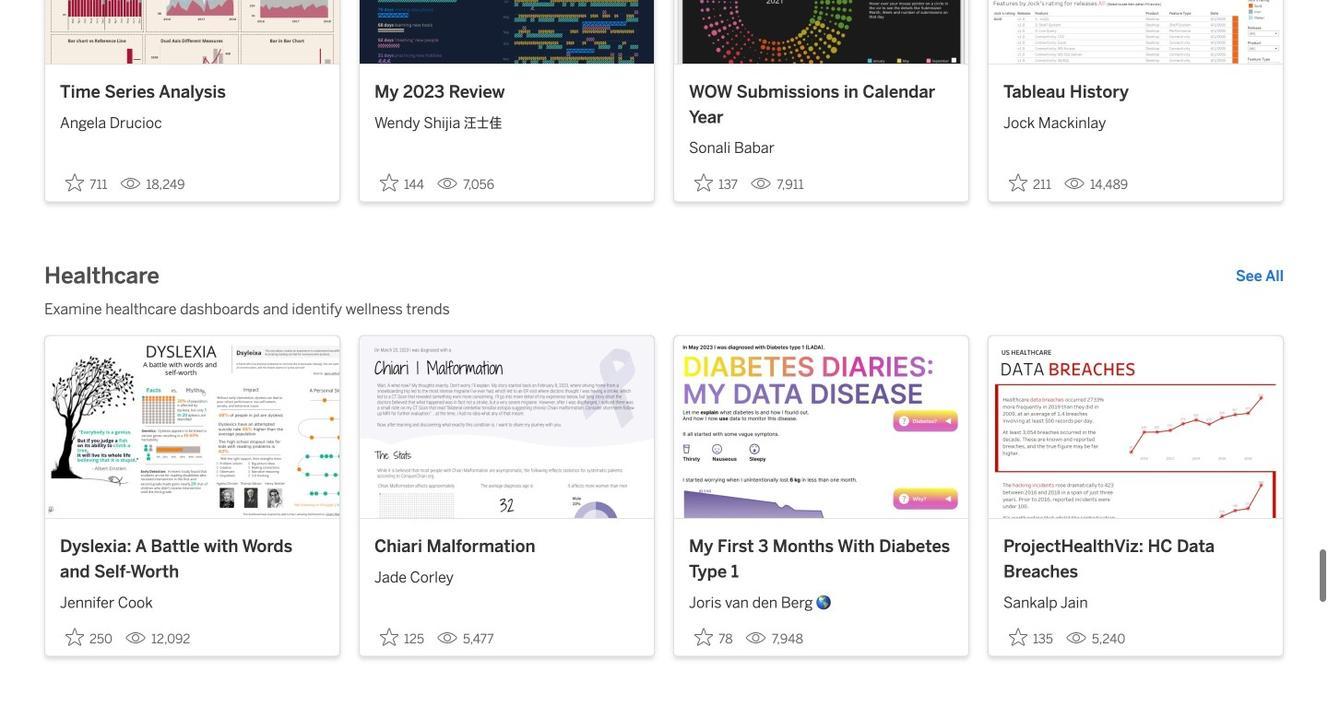 Task type: locate. For each thing, give the bounding box(es) containing it.
Add Favorite button
[[60, 168, 113, 198], [375, 168, 430, 198], [689, 168, 744, 198], [1004, 168, 1057, 198], [60, 623, 118, 653], [375, 623, 430, 653], [689, 623, 739, 653], [1004, 623, 1059, 653]]

add favorite image
[[695, 173, 713, 192], [66, 628, 84, 647], [695, 628, 713, 647]]

add favorite image
[[66, 173, 84, 192], [380, 173, 399, 192], [1009, 173, 1028, 192], [380, 628, 399, 647], [1009, 628, 1028, 647]]

examine healthcare dashboards and identify wellness trends element
[[44, 298, 1284, 320]]

healthcare heading
[[44, 261, 160, 291]]

workbook thumbnail image
[[45, 0, 340, 64], [360, 0, 654, 64], [675, 0, 969, 64], [989, 0, 1284, 64], [45, 336, 340, 519], [360, 336, 654, 519], [675, 336, 969, 519], [989, 336, 1284, 519]]

see all healthcare element
[[1236, 265, 1284, 287]]



Task type: vqa. For each thing, say whether or not it's contained in the screenshot.
none Button
no



